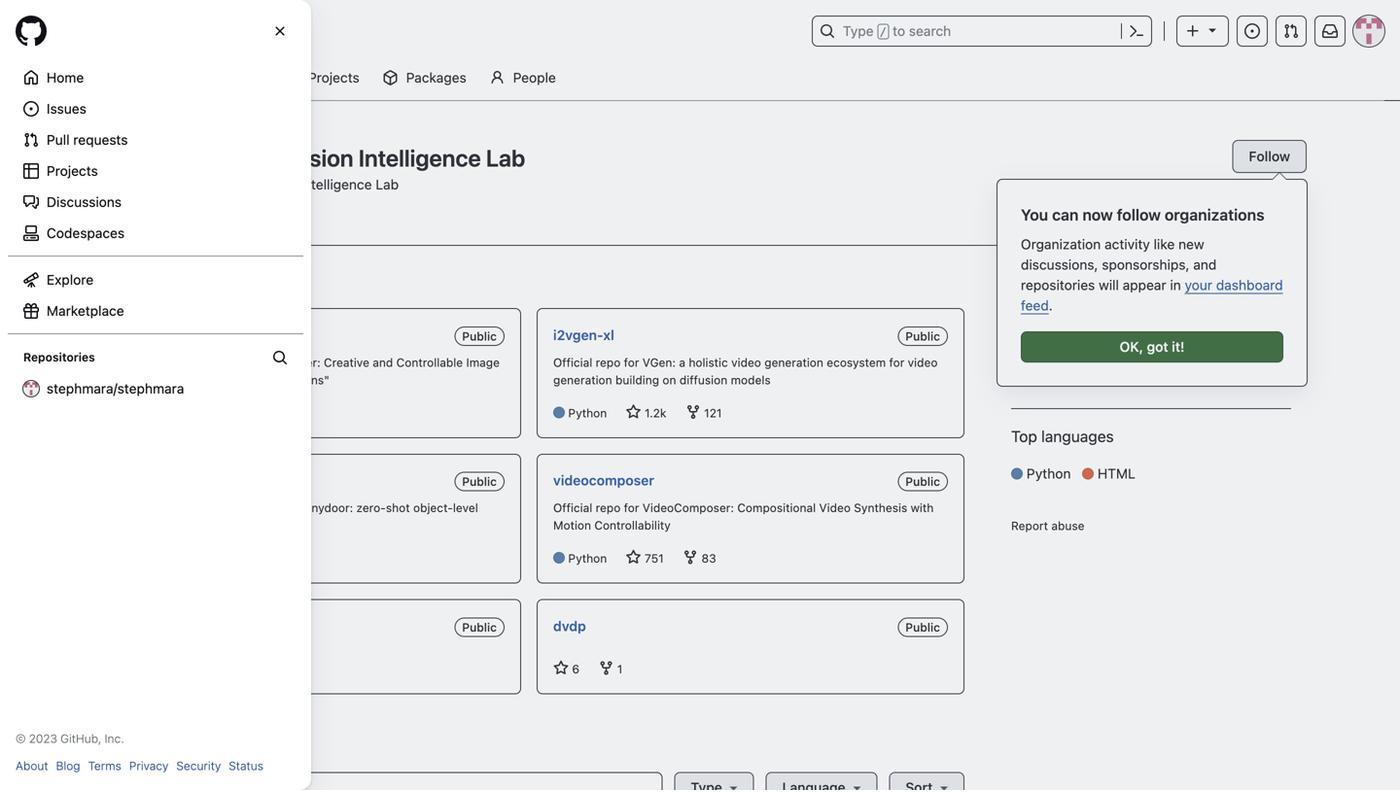 Task type: locate. For each thing, give the bounding box(es) containing it.
0 vertical spatial lab
[[486, 144, 525, 172]]

1 video from the left
[[731, 356, 761, 369]]

for inside 'official implementations for paper: anydoor: zero-shot object-level image customization'
[[247, 501, 262, 515]]

1 horizontal spatial people link
[[1011, 277, 1291, 301]]

121
[[701, 406, 722, 420]]

2 video from the left
[[908, 356, 938, 369]]

121 link
[[685, 404, 722, 422]]

1 horizontal spatial generation
[[765, 356, 824, 369]]

organization.
[[1054, 359, 1136, 375]]

package image
[[383, 70, 398, 86]]

python down top languages
[[1027, 466, 1071, 482]]

you down this
[[1011, 338, 1035, 354]]

0 vertical spatial projects link
[[277, 63, 367, 92]]

about blog terms privacy security status
[[16, 760, 264, 773]]

1 horizontal spatial video
[[908, 356, 938, 369]]

a left "part"
[[1242, 338, 1249, 354]]

for left paper:
[[247, 501, 262, 515]]

of up composable
[[241, 356, 252, 369]]

building
[[616, 373, 659, 387]]

0 vertical spatial and
[[1194, 257, 1217, 273]]

1 vertical spatial to
[[1160, 338, 1172, 354]]

projects left package icon
[[308, 70, 360, 86]]

1 vertical spatial people link
[[1011, 277, 1291, 301]]

Follow damo-vilab submit
[[1233, 140, 1307, 173]]

vision
[[288, 144, 354, 172], [258, 177, 296, 193]]

to right /
[[893, 23, 905, 39]]

stars image inside 1.2k link
[[626, 404, 642, 420]]

1 vertical spatial intelligence
[[300, 177, 372, 193]]

1 vertical spatial projects
[[47, 163, 98, 179]]

person image
[[490, 70, 505, 86]]

0 vertical spatial forks image
[[685, 404, 701, 420]]

forks image
[[685, 404, 701, 420], [683, 550, 698, 566]]

0 vertical spatial repo
[[596, 356, 621, 369]]

1 horizontal spatial and
[[1194, 257, 1217, 273]]

type
[[843, 23, 874, 39]]

0 vertical spatial you
[[1021, 206, 1049, 224]]

repo down 'xl' on the left top of the page
[[596, 356, 621, 369]]

and right creative
[[373, 356, 393, 369]]

stephmara/stephmara
[[47, 381, 184, 397]]

for for official implementations for paper: anydoor: zero-shot object-level image customization
[[247, 501, 262, 515]]

0 horizontal spatial and
[[373, 356, 393, 369]]

2 repo from the top
[[596, 501, 621, 515]]

sponsorships,
[[1102, 257, 1190, 273]]

abuse
[[1052, 519, 1085, 533]]

public
[[1168, 318, 1206, 334]]

1.2k link
[[626, 404, 667, 422]]

official inside official repo for vgen: a holistic video generation ecosystem for video generation building on diffusion models
[[553, 356, 592, 369]]

official up image
[[110, 501, 149, 515]]

who's
[[1202, 338, 1238, 354]]

repo
[[596, 356, 621, 369], [596, 501, 621, 515]]

0 vertical spatial damo
[[214, 144, 283, 172]]

public for composer
[[462, 329, 497, 343]]

1 horizontal spatial of
[[1011, 359, 1024, 375]]

0 vertical spatial to
[[893, 23, 905, 39]]

for right ecosystem
[[889, 356, 905, 369]]

forks image down diffusion
[[685, 404, 701, 420]]

official up motion
[[553, 501, 592, 515]]

repo down the videocomposer
[[596, 501, 621, 515]]

1 vertical spatial damo
[[214, 177, 254, 193]]

1 vertical spatial stars image
[[626, 550, 642, 566]]

marketplace
[[47, 303, 124, 319]]

stephmara/stephmara link
[[16, 373, 296, 405]]

0 horizontal spatial projects
[[47, 163, 98, 179]]

for up building
[[624, 356, 639, 369]]

with inside 'official implementation of "composer: creative and controllable image synthesis with composable conditions"'
[[167, 373, 190, 387]]

html
[[1098, 466, 1136, 482]]

new
[[1179, 236, 1205, 252]]

0 horizontal spatial people
[[513, 70, 556, 86]]

people link right packages
[[482, 63, 564, 92]]

like
[[1154, 236, 1175, 252]]

projects link down "close" image
[[277, 63, 367, 92]]

1 horizontal spatial a
[[1093, 338, 1100, 354]]

dvdp
[[553, 619, 586, 635]]

list
[[101, 16, 800, 47]]

blog link
[[56, 758, 80, 775]]

dialog
[[0, 0, 311, 791]]

forks image right 751
[[683, 550, 698, 566]]

official up the 'stephmara/stephmara'
[[110, 356, 149, 369]]

with right the 'video'
[[911, 501, 934, 515]]

a right the 'be'
[[1093, 338, 1100, 354]]

report abuse link
[[1011, 519, 1085, 533]]

1 vertical spatial forks image
[[683, 550, 698, 566]]

1 horizontal spatial projects
[[308, 70, 360, 86]]

1 vertical spatial and
[[373, 356, 393, 369]]

stars image
[[626, 404, 642, 420], [626, 550, 642, 566]]

and inside 'official implementation of "composer: creative and controllable image synthesis with composable conditions"'
[[373, 356, 393, 369]]

and
[[1194, 257, 1217, 273], [373, 356, 393, 369]]

1 vertical spatial generation
[[553, 373, 612, 387]]

follow
[[1117, 206, 1161, 224]]

0 horizontal spatial synthesis
[[110, 373, 163, 387]]

damo
[[214, 144, 283, 172], [214, 177, 254, 193]]

you left can
[[1021, 206, 1049, 224]]

see
[[1176, 338, 1198, 354]]

official inside 'official implementation of "composer: creative and controllable image synthesis with composable conditions"'
[[110, 356, 149, 369]]

for
[[624, 356, 639, 369], [889, 356, 905, 369], [247, 501, 262, 515], [624, 501, 639, 515]]

forks image inside "121" link
[[685, 404, 701, 420]]

i2vgen-xl link
[[553, 327, 614, 343]]

0 horizontal spatial repositories
[[23, 351, 95, 364]]

repositories up privacy link in the left of the page
[[113, 736, 204, 755]]

videocomposer link
[[553, 473, 655, 489]]

projects link
[[277, 63, 367, 92], [16, 156, 296, 187]]

0 horizontal spatial to
[[893, 23, 905, 39]]

repo for videocomposer
[[596, 501, 621, 515]]

overview link
[[16, 63, 116, 92]]

generation
[[765, 356, 824, 369], [553, 373, 612, 387]]

video right ecosystem
[[908, 356, 938, 369]]

codespaces
[[47, 225, 125, 241]]

generation up 'models'
[[765, 356, 824, 369]]

0 vertical spatial stars image
[[626, 404, 642, 420]]

people link
[[482, 63, 564, 92], [1011, 277, 1291, 301]]

public for i2vgen-xl
[[906, 329, 940, 343]]

and up your
[[1194, 257, 1217, 273]]

projects up discussions
[[47, 163, 98, 179]]

1 horizontal spatial with
[[911, 501, 934, 515]]

1 horizontal spatial synthesis
[[854, 501, 908, 515]]

stars image down building
[[626, 404, 642, 420]]

1
[[614, 663, 623, 676]]

751
[[642, 552, 664, 566]]

0 vertical spatial synthesis
[[110, 373, 163, 387]]

None search field
[[93, 773, 965, 791]]

blog
[[56, 760, 80, 773]]

you can now follow organizations
[[1021, 206, 1265, 224]]

public
[[462, 329, 497, 343], [906, 329, 940, 343], [462, 475, 497, 489], [906, 475, 940, 489], [462, 621, 497, 635], [906, 621, 940, 635]]

a inside official repo for vgen: a holistic video generation ecosystem for video generation building on diffusion models
[[679, 356, 686, 369]]

dashboard
[[1216, 277, 1283, 293]]

fork image
[[598, 661, 614, 676]]

1 horizontal spatial to
[[1160, 338, 1172, 354]]

ok, got it!
[[1120, 339, 1185, 355]]

2 vertical spatial python
[[568, 552, 607, 566]]

1 vertical spatial repo
[[596, 501, 621, 515]]

0 horizontal spatial people link
[[482, 63, 564, 92]]

this
[[1011, 318, 1038, 334]]

feed
[[1021, 298, 1049, 314]]

video up 'models'
[[731, 356, 761, 369]]

repo inside official repo for videocomposer: compositional video synthesis with motion controllability
[[596, 501, 621, 515]]

0 horizontal spatial of
[[241, 356, 252, 369]]

synthesis down composer 'link'
[[110, 373, 163, 387]]

1 horizontal spatial repositories
[[113, 736, 204, 755]]

0 vertical spatial intelligence
[[359, 144, 481, 172]]

6
[[569, 663, 580, 676]]

©
[[16, 732, 26, 746]]

1 vertical spatial you
[[1011, 338, 1035, 354]]

generation down i2vgen-xl link at the top
[[553, 373, 612, 387]]

official down the i2vgen-
[[553, 356, 592, 369]]

1.2k
[[642, 406, 667, 420]]

requests
[[73, 132, 128, 148]]

official inside official repo for videocomposer: compositional video synthesis with motion controllability
[[553, 501, 592, 515]]

repo inside official repo for vgen: a holistic video generation ecosystem for video generation building on diffusion models
[[596, 356, 621, 369]]

751 link
[[626, 550, 664, 568]]

1 vertical spatial people
[[1011, 280, 1060, 298]]

explore
[[47, 272, 93, 288]]

1 vertical spatial vision
[[258, 177, 296, 193]]

people right person image
[[513, 70, 556, 86]]

and inside organization activity like new discussions, sponsorships,                   and repositories will appear in
[[1194, 257, 1217, 273]]

synthesis inside 'official implementation of "composer: creative and controllable image synthesis with composable conditions"'
[[110, 373, 163, 387]]

security link
[[176, 758, 221, 775]]

top
[[1011, 427, 1038, 446]]

a right vgen:
[[679, 356, 686, 369]]

0 vertical spatial projects
[[308, 70, 360, 86]]

forks image inside 83 link
[[683, 550, 698, 566]]

0 vertical spatial with
[[167, 373, 190, 387]]

people link down sponsorships,
[[1011, 277, 1291, 301]]

your dashboard feed link
[[1021, 277, 1283, 314]]

0 horizontal spatial a
[[679, 356, 686, 369]]

holistic
[[689, 356, 728, 369]]

official for composer
[[110, 356, 149, 369]]

0 vertical spatial generation
[[765, 356, 824, 369]]

0 vertical spatial repositories
[[23, 351, 95, 364]]

appear
[[1123, 277, 1167, 293]]

issues link
[[16, 93, 296, 124]]

python left 1.2k link at the bottom
[[568, 406, 607, 420]]

projects link down issues link
[[16, 156, 296, 187]]

issue opened image
[[1245, 23, 1260, 39]]

repo image
[[93, 739, 109, 755]]

pull
[[47, 132, 70, 148]]

1 horizontal spatial lab
[[486, 144, 525, 172]]

vgen:
[[643, 356, 676, 369]]

ok,
[[1120, 339, 1144, 355]]

you inside this organization has no public members. you must be a member to see who's a part of this organization.
[[1011, 338, 1035, 354]]

1 repo from the top
[[596, 356, 621, 369]]

official for i2vgen-xl
[[553, 356, 592, 369]]

has
[[1123, 318, 1145, 334]]

python down motion
[[568, 552, 607, 566]]

synthesis right the 'video'
[[854, 501, 908, 515]]

in
[[1170, 277, 1181, 293]]

83
[[698, 552, 716, 566]]

to left it!
[[1160, 338, 1172, 354]]

0 horizontal spatial with
[[167, 373, 190, 387]]

stars image down controllability
[[626, 550, 642, 566]]

repositories down marketplace
[[23, 351, 95, 364]]

python
[[568, 406, 607, 420], [1027, 466, 1071, 482], [568, 552, 607, 566]]

videocomposer:
[[643, 501, 734, 515]]

about
[[16, 760, 48, 773]]

i2vgen-xl
[[553, 327, 614, 343]]

i2vgen-
[[553, 327, 603, 343]]

public for videocomposer
[[906, 475, 940, 489]]

lab
[[486, 144, 525, 172], [376, 177, 399, 193]]

2 stars image from the top
[[626, 550, 642, 566]]

0 vertical spatial python
[[568, 406, 607, 420]]

0 horizontal spatial video
[[731, 356, 761, 369]]

for inside official repo for videocomposer: compositional video synthesis with motion controllability
[[624, 501, 639, 515]]

shot
[[386, 501, 410, 515]]

.
[[1049, 298, 1053, 314]]

1 vertical spatial with
[[911, 501, 934, 515]]

stars image inside the 751 'link'
[[626, 550, 642, 566]]

of left this
[[1011, 359, 1024, 375]]

people down discussions,
[[1011, 280, 1060, 298]]

synthesis
[[110, 373, 163, 387], [854, 501, 908, 515]]

github,
[[60, 732, 101, 746]]

image
[[110, 519, 143, 533]]

a
[[1093, 338, 1100, 354], [1242, 338, 1249, 354], [679, 356, 686, 369]]

1 vertical spatial synthesis
[[854, 501, 908, 515]]

for up controllability
[[624, 501, 639, 515]]

0 vertical spatial people link
[[482, 63, 564, 92]]

anydoor:
[[304, 501, 353, 515]]

1 vertical spatial lab
[[376, 177, 399, 193]]

1 stars image from the top
[[626, 404, 642, 420]]

xl
[[603, 327, 614, 343]]

1 vertical spatial python
[[1027, 466, 1071, 482]]

intelligence
[[359, 144, 481, 172], [300, 177, 372, 193]]

with down implementation
[[167, 373, 190, 387]]



Task type: describe. For each thing, give the bounding box(es) containing it.
plus image
[[1185, 23, 1201, 39]]

models
[[731, 373, 771, 387]]

organization
[[1021, 236, 1101, 252]]

ecosystem
[[827, 356, 886, 369]]

about link
[[16, 758, 48, 775]]

controllability
[[595, 519, 671, 533]]

official repo for videocomposer: compositional video synthesis with motion controllability
[[553, 501, 934, 533]]

© 2023 github, inc.
[[16, 732, 124, 746]]

status link
[[229, 758, 264, 775]]

pull requests link
[[16, 124, 296, 156]]

report
[[1011, 519, 1048, 533]]

2 damo from the top
[[214, 177, 254, 193]]

motion
[[553, 519, 591, 533]]

official implementations for paper: anydoor: zero-shot object-level image customization
[[110, 501, 478, 533]]

discussions
[[47, 194, 122, 210]]

1 link
[[598, 661, 623, 678]]

packages
[[406, 70, 467, 86]]

search
[[909, 23, 951, 39]]

synthesis inside official repo for videocomposer: compositional video synthesis with motion controllability
[[854, 501, 908, 515]]

6 link
[[553, 661, 580, 678]]

repositories inside dialog
[[23, 351, 95, 364]]

official repo for vgen: a holistic video generation ecosystem for video generation building on diffusion models
[[553, 356, 938, 387]]

composer link
[[110, 327, 175, 343]]

python for videocomposer
[[568, 552, 607, 566]]

0 horizontal spatial lab
[[376, 177, 399, 193]]

type / to search
[[843, 23, 951, 39]]

1 horizontal spatial people
[[1011, 280, 1060, 298]]

privacy link
[[129, 758, 169, 775]]

issues
[[47, 101, 86, 117]]

ok, got it! button
[[1021, 332, 1284, 363]]

organization
[[1042, 318, 1119, 334]]

public for dvdp
[[906, 621, 940, 635]]

organizations
[[1165, 206, 1265, 224]]

video
[[819, 501, 851, 515]]

status
[[229, 760, 264, 773]]

creative
[[324, 356, 369, 369]]

official inside 'official implementations for paper: anydoor: zero-shot object-level image customization'
[[110, 501, 149, 515]]

0 horizontal spatial generation
[[553, 373, 612, 387]]

part
[[1253, 338, 1278, 354]]

be
[[1073, 338, 1089, 354]]

diffusion
[[680, 373, 728, 387]]

python link
[[1011, 464, 1079, 484]]

forks image for i2vgen-xl
[[685, 404, 701, 420]]

@damo vilab image
[[93, 124, 191, 222]]

of inside this organization has no public members. you must be a member to see who's a part of this organization.
[[1011, 359, 1024, 375]]

dialog containing home
[[0, 0, 311, 791]]

stars image for i2vgen-xl
[[626, 404, 642, 420]]

this organization has no public members. you must be a member to see who's a part of this organization.
[[1011, 318, 1278, 375]]

member
[[1104, 338, 1156, 354]]

to inside this organization has no public members. you must be a member to see who's a part of this organization.
[[1160, 338, 1172, 354]]

repo for i2vgen-xl
[[596, 356, 621, 369]]

organization activity like new discussions, sponsorships,                   and repositories will appear in
[[1021, 236, 1217, 293]]

can
[[1052, 206, 1079, 224]]

with inside official repo for videocomposer: compositional video synthesis with motion controllability
[[911, 501, 934, 515]]

privacy
[[129, 760, 169, 773]]

got
[[1147, 339, 1169, 355]]

discussions,
[[1021, 257, 1098, 273]]

official implementation of "composer: creative and controllable image synthesis with composable conditions"
[[110, 356, 500, 387]]

your dashboard feed
[[1021, 277, 1283, 314]]

official for videocomposer
[[553, 501, 592, 515]]

videocomposer
[[553, 473, 655, 489]]

zero-
[[356, 501, 386, 515]]

2 horizontal spatial a
[[1242, 338, 1249, 354]]

controllable
[[396, 356, 463, 369]]

open global navigation menu image
[[23, 23, 39, 39]]

customization
[[146, 519, 223, 533]]

python for i2vgen-xl
[[568, 406, 607, 420]]

pull requests
[[47, 132, 128, 148]]

2023
[[29, 732, 57, 746]]

members.
[[1210, 318, 1273, 334]]

forks image for videocomposer
[[683, 550, 698, 566]]

must
[[1038, 338, 1070, 354]]

git pull request image
[[1284, 23, 1299, 39]]

0 vertical spatial people
[[513, 70, 556, 86]]

home
[[47, 70, 84, 86]]

1 vertical spatial projects link
[[16, 156, 296, 187]]

report abuse
[[1011, 519, 1085, 533]]

dvdp link
[[553, 619, 586, 635]]

notifications image
[[1323, 23, 1338, 39]]

level
[[453, 501, 478, 515]]

Find a repository… search field
[[93, 773, 663, 791]]

for for official repo for videocomposer: compositional video synthesis with motion controllability
[[624, 501, 639, 515]]

1 damo from the top
[[214, 144, 283, 172]]

discussions link
[[16, 187, 296, 218]]

1 vertical spatial repositories
[[113, 736, 204, 755]]

damo vision intelligence lab damo vision intelligence lab
[[214, 144, 525, 193]]

stars image for videocomposer
[[626, 550, 642, 566]]

on
[[663, 373, 676, 387]]

for for official repo for vgen: a holistic video generation ecosystem for video generation building on diffusion models
[[624, 356, 639, 369]]

your
[[1185, 277, 1213, 293]]

0 vertical spatial vision
[[288, 144, 354, 172]]

repositories
[[1021, 277, 1095, 293]]

of inside 'official implementation of "composer: creative and controllable image synthesis with composable conditions"'
[[241, 356, 252, 369]]

explore link
[[16, 265, 296, 296]]

command palette image
[[1129, 23, 1145, 39]]

home link
[[16, 62, 296, 93]]

stars image
[[553, 661, 569, 676]]

83 link
[[683, 550, 716, 568]]

html link
[[1083, 464, 1144, 484]]

packages link
[[375, 63, 474, 92]]

image
[[466, 356, 500, 369]]

implementation
[[152, 356, 237, 369]]

terms
[[88, 760, 121, 773]]

close image
[[272, 23, 288, 39]]

marketplace link
[[16, 296, 296, 327]]

triangle down image
[[1205, 22, 1221, 37]]

/
[[880, 25, 887, 39]]

home image
[[23, 70, 39, 86]]

codespaces link
[[16, 218, 296, 249]]



Task type: vqa. For each thing, say whether or not it's contained in the screenshot.
"Intelligence" to the top
yes



